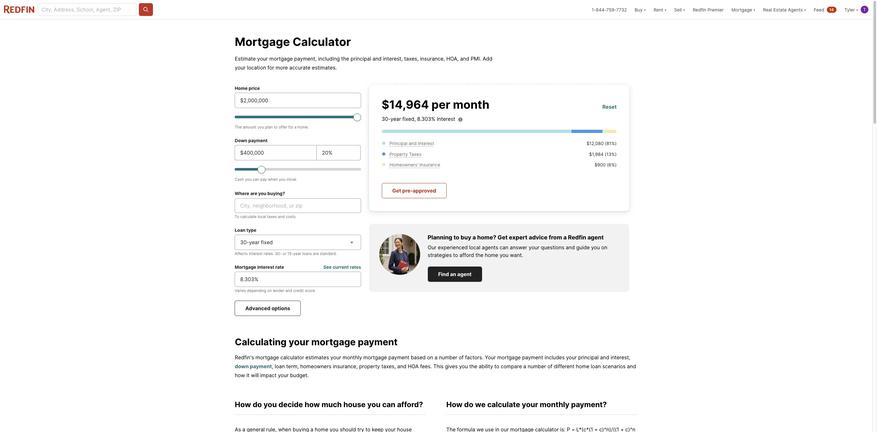 Task type: vqa. For each thing, say whether or not it's contained in the screenshot.
ACCOUNT
no



Task type: locate. For each thing, give the bounding box(es) containing it.
the inside estimate your mortgage payment, including the principal and interest, taxes, insurance, hoa, and pmi. add your location for more accurate estimates.
[[341, 56, 349, 62]]

you right guide
[[591, 245, 600, 251]]

interest for affects
[[249, 252, 263, 256]]

lender
[[273, 289, 284, 293]]

0 horizontal spatial principal
[[351, 56, 371, 62]]

1 vertical spatial principal
[[578, 355, 599, 361]]

local for taxes
[[258, 215, 266, 219]]

0 horizontal spatial redfin
[[568, 234, 586, 241]]

1 vertical spatial taxes,
[[381, 364, 396, 370]]

30- for 30-year fixed
[[240, 239, 249, 246]]

real
[[763, 7, 772, 12]]

home
[[235, 86, 248, 91]]

see current rates
[[323, 265, 361, 270]]

0 vertical spatial for
[[268, 65, 274, 71]]

1 horizontal spatial redfin
[[693, 7, 706, 12]]

1 horizontal spatial for
[[288, 125, 293, 130]]

mortgage left 'real'
[[732, 7, 752, 12]]

1 horizontal spatial on
[[427, 355, 433, 361]]

3 ▾ from the left
[[683, 7, 685, 12]]

1 horizontal spatial taxes,
[[404, 56, 419, 62]]

0 horizontal spatial can
[[253, 177, 259, 182]]

mortgage for mortgage interest rate
[[235, 265, 256, 270]]

on inside our experienced local agents can answer your questions and guide you on strategies to afford the home you want.
[[601, 245, 607, 251]]

to left buy at right
[[454, 234, 459, 241]]

1 horizontal spatial year
[[293, 252, 301, 256]]

the down the factors.
[[469, 364, 477, 370]]

rate
[[275, 265, 284, 270]]

you right house
[[367, 401, 381, 410]]

mortgage up estimate
[[235, 35, 290, 49]]

▾ right agents
[[804, 7, 806, 12]]

rates.
[[264, 252, 274, 256]]

year left fixed
[[249, 239, 260, 246]]

the right including
[[341, 56, 349, 62]]

cash you can pay when you close.
[[235, 177, 297, 182]]

mortgage up ,
[[256, 355, 279, 361]]

buy ▾ button
[[635, 0, 646, 19]]

2 vertical spatial year
[[293, 252, 301, 256]]

payment up "hoa"
[[388, 355, 409, 361]]

insurance, inside estimate your mortgage payment, including the principal and interest, taxes, insurance, hoa, and pmi. add your location for more accurate estimates.
[[420, 56, 445, 62]]

payment,
[[294, 56, 317, 62]]

local
[[258, 215, 266, 219], [469, 245, 480, 251]]

principal inside "redfin's mortgage calculator estimates your monthly mortgage payment based on a number of factors. your mortgage payment includes your principal and interest, down payment"
[[578, 355, 599, 361]]

a inside , loan term, homeowners insurance, property taxes, and hoa fees. this gives you the ability to compare a number of different home loan scenarios and how it will impact your budget.
[[523, 364, 526, 370]]

homeowners
[[300, 364, 331, 370]]

insurance, left hoa,
[[420, 56, 445, 62]]

calculate right the to
[[240, 215, 257, 219]]

▾ right rent
[[665, 7, 667, 12]]

get left expert in the right bottom of the page
[[498, 234, 508, 241]]

how left the we
[[446, 401, 463, 410]]

1 how from the left
[[235, 401, 251, 410]]

how left much
[[305, 401, 320, 410]]

0 horizontal spatial monthly
[[343, 355, 362, 361]]

0 horizontal spatial how
[[235, 373, 245, 379]]

0 vertical spatial how
[[235, 373, 245, 379]]

2 do from the left
[[464, 401, 473, 410]]

how down 'it'
[[235, 401, 251, 410]]

0 horizontal spatial how
[[235, 401, 251, 410]]

1 horizontal spatial local
[[469, 245, 480, 251]]

1 horizontal spatial monthly
[[540, 401, 570, 410]]

property
[[390, 152, 408, 157]]

you inside , loan term, homeowners insurance, property taxes, and hoa fees. this gives you the ability to compare a number of different home loan scenarios and how it will impact your budget.
[[459, 364, 468, 370]]

reset button
[[602, 103, 617, 111]]

1-
[[592, 7, 596, 12]]

1 vertical spatial of
[[548, 364, 553, 370]]

1 horizontal spatial interest,
[[611, 355, 630, 361]]

to inside , loan term, homeowners insurance, property taxes, and hoa fees. this gives you the ability to compare a number of different home loan scenarios and how it will impact your budget.
[[495, 364, 499, 370]]

can right agents
[[500, 245, 508, 251]]

agent right an
[[457, 271, 472, 278]]

ability
[[479, 364, 493, 370]]

▾ right sell
[[683, 7, 685, 12]]

buy ▾
[[635, 7, 646, 12]]

can inside our experienced local agents can answer your questions and guide you on strategies to afford the home you want.
[[500, 245, 508, 251]]

for left more
[[268, 65, 274, 71]]

2 horizontal spatial year
[[391, 116, 401, 122]]

insurance, inside , loan term, homeowners insurance, property taxes, and hoa fees. this gives you the ability to compare a number of different home loan scenarios and how it will impact your budget.
[[333, 364, 358, 370]]

30- left 'or' at bottom left
[[275, 252, 282, 256]]

,
[[272, 364, 273, 370]]

current
[[333, 265, 349, 270]]

$1,984 (13%)
[[589, 152, 617, 157]]

close.
[[287, 177, 297, 182]]

mortgage calculator
[[235, 35, 351, 49]]

0 vertical spatial can
[[253, 177, 259, 182]]

0 vertical spatial interest
[[249, 252, 263, 256]]

▾ left 'real'
[[753, 7, 756, 12]]

1 loan from the left
[[275, 364, 285, 370]]

0 horizontal spatial taxes,
[[381, 364, 396, 370]]

mortgage down affects
[[235, 265, 256, 270]]

per
[[432, 98, 450, 112]]

0 horizontal spatial number
[[439, 355, 457, 361]]

$14,964
[[382, 98, 429, 112]]

1 horizontal spatial do
[[464, 401, 473, 410]]

0 vertical spatial number
[[439, 355, 457, 361]]

planning to buy a home? get expert advice from a redfin agent
[[428, 234, 604, 241]]

0 vertical spatial the
[[341, 56, 349, 62]]

on right guide
[[601, 245, 607, 251]]

0 horizontal spatial local
[[258, 215, 266, 219]]

our experienced local agents can answer your questions and guide you on strategies to afford the home you want.
[[428, 245, 607, 259]]

answer
[[510, 245, 527, 251]]

interest down rates.
[[257, 265, 274, 270]]

home inside , loan term, homeowners insurance, property taxes, and hoa fees. this gives you the ability to compare a number of different home loan scenarios and how it will impact your budget.
[[576, 364, 589, 370]]

payment up will
[[250, 364, 272, 370]]

redfin premier
[[693, 7, 724, 12]]

on left lender
[[267, 289, 272, 293]]

1 horizontal spatial interest
[[437, 116, 455, 122]]

2 how from the left
[[446, 401, 463, 410]]

1 vertical spatial local
[[469, 245, 480, 251]]

0 horizontal spatial year
[[249, 239, 260, 246]]

0 horizontal spatial for
[[268, 65, 274, 71]]

0 vertical spatial calculate
[[240, 215, 257, 219]]

home right the different
[[576, 364, 589, 370]]

year
[[391, 116, 401, 122], [249, 239, 260, 246], [293, 252, 301, 256]]

0 vertical spatial on
[[601, 245, 607, 251]]

loan left the scenarios on the bottom right of the page
[[591, 364, 601, 370]]

you left buying? at top
[[258, 191, 266, 196]]

are right where
[[250, 191, 257, 196]]

0 vertical spatial local
[[258, 215, 266, 219]]

depending
[[247, 289, 266, 293]]

1 vertical spatial are
[[313, 252, 319, 256]]

you left want.
[[500, 252, 509, 259]]

1 vertical spatial the
[[476, 252, 483, 259]]

▾ right buy
[[644, 7, 646, 12]]

monthly
[[343, 355, 362, 361], [540, 401, 570, 410]]

taxes, inside estimate your mortgage payment, including the principal and interest, taxes, insurance, hoa, and pmi. add your location for more accurate estimates.
[[404, 56, 419, 62]]

▾
[[644, 7, 646, 12], [665, 7, 667, 12], [683, 7, 685, 12], [753, 7, 756, 12], [804, 7, 806, 12], [856, 7, 858, 12]]

the inside , loan term, homeowners insurance, property taxes, and hoa fees. this gives you the ability to compare a number of different home loan scenarios and how it will impact your budget.
[[469, 364, 477, 370]]

calculating your mortgage payment
[[235, 337, 398, 348]]

redfin up guide
[[568, 234, 586, 241]]

2 vertical spatial the
[[469, 364, 477, 370]]

where
[[235, 191, 249, 196]]

to down experienced at the bottom of page
[[453, 252, 458, 259]]

0 horizontal spatial get
[[392, 188, 401, 194]]

monthly inside "redfin's mortgage calculator estimates your monthly mortgage payment based on a number of factors. your mortgage payment includes your principal and interest, down payment"
[[343, 355, 362, 361]]

▾ for tyler ▾
[[856, 7, 858, 12]]

1 vertical spatial home
[[576, 364, 589, 370]]

year for fixed
[[249, 239, 260, 246]]

interest, inside estimate your mortgage payment, including the principal and interest, taxes, insurance, hoa, and pmi. add your location for more accurate estimates.
[[383, 56, 403, 62]]

0 vertical spatial principal
[[351, 56, 371, 62]]

mortgage
[[269, 56, 293, 62], [311, 337, 356, 348], [256, 355, 279, 361], [364, 355, 387, 361], [497, 355, 521, 361]]

amount
[[243, 125, 256, 130]]

where are you buying?
[[235, 191, 285, 196]]

loan right ,
[[275, 364, 285, 370]]

down
[[235, 364, 249, 370]]

1 horizontal spatial home
[[576, 364, 589, 370]]

1 vertical spatial mortgage
[[235, 35, 290, 49]]

insurance, left property
[[333, 364, 358, 370]]

mortgage up 'estimates' on the bottom
[[311, 337, 356, 348]]

1 vertical spatial on
[[267, 289, 272, 293]]

0 horizontal spatial loan
[[275, 364, 285, 370]]

or
[[283, 252, 286, 256]]

year left fixed,
[[391, 116, 401, 122]]

home.
[[298, 125, 309, 130]]

1 horizontal spatial 30-
[[275, 252, 282, 256]]

your inside our experienced local agents can answer your questions and guide you on strategies to afford the home you want.
[[529, 245, 539, 251]]

1 vertical spatial how
[[305, 401, 320, 410]]

2 horizontal spatial can
[[500, 245, 508, 251]]

monthly for payment?
[[540, 401, 570, 410]]

▾ for mortgage ▾
[[753, 7, 756, 12]]

0 horizontal spatial agent
[[457, 271, 472, 278]]

varies
[[235, 289, 246, 293]]

different
[[554, 364, 575, 370]]

0 horizontal spatial of
[[459, 355, 464, 361]]

down
[[235, 138, 247, 143]]

1 vertical spatial agent
[[457, 271, 472, 278]]

1 vertical spatial 30-
[[240, 239, 249, 246]]

for
[[268, 65, 274, 71], [288, 125, 293, 130]]

of left the factors.
[[459, 355, 464, 361]]

30- left fixed,
[[382, 116, 391, 122]]

local up afford
[[469, 245, 480, 251]]

payment up property
[[358, 337, 398, 348]]

are right loans at the left of page
[[313, 252, 319, 256]]

expert
[[509, 234, 528, 241]]

0 horizontal spatial calculate
[[240, 215, 257, 219]]

afford
[[460, 252, 474, 259]]

4 ▾ from the left
[[753, 7, 756, 12]]

1 vertical spatial monthly
[[540, 401, 570, 410]]

user photo image
[[861, 6, 869, 13]]

7732
[[616, 7, 627, 12]]

interest down 'per' on the top
[[437, 116, 455, 122]]

1 horizontal spatial of
[[548, 364, 553, 370]]

want.
[[510, 252, 523, 259]]

mortgage inside dropdown button
[[732, 7, 752, 12]]

0 vertical spatial monthly
[[343, 355, 362, 361]]

you left plan
[[258, 125, 264, 130]]

0 vertical spatial mortgage
[[732, 7, 752, 12]]

▾ left user photo
[[856, 7, 858, 12]]

sell ▾ button
[[671, 0, 689, 19]]

0 vertical spatial of
[[459, 355, 464, 361]]

do left the we
[[464, 401, 473, 410]]

year left loans at the left of page
[[293, 252, 301, 256]]

agent up guide
[[588, 234, 604, 241]]

agents
[[482, 245, 498, 251]]

1 vertical spatial number
[[528, 364, 546, 370]]

property taxes
[[390, 152, 421, 157]]

0 horizontal spatial 30-
[[240, 239, 249, 246]]

1 ▾ from the left
[[644, 7, 646, 12]]

0 vertical spatial taxes,
[[404, 56, 419, 62]]

1 horizontal spatial how
[[446, 401, 463, 410]]

$900
[[595, 162, 606, 168]]

can left pay at the left of the page
[[253, 177, 259, 182]]

local left the taxes
[[258, 215, 266, 219]]

30- up affects
[[240, 239, 249, 246]]

sell ▾ button
[[674, 0, 685, 19]]

find an agent button
[[428, 267, 482, 282]]

a right buy at right
[[473, 234, 476, 241]]

1 do from the left
[[253, 401, 262, 410]]

1 horizontal spatial calculate
[[487, 401, 520, 410]]

can left afford?
[[382, 401, 395, 410]]

find
[[438, 271, 449, 278]]

2 vertical spatial on
[[427, 355, 433, 361]]

6 ▾ from the left
[[856, 7, 858, 12]]

1 vertical spatial can
[[500, 245, 508, 251]]

you right gives
[[459, 364, 468, 370]]

down payment
[[235, 138, 268, 143]]

0 horizontal spatial on
[[267, 289, 272, 293]]

1 vertical spatial redfin
[[568, 234, 586, 241]]

0 horizontal spatial home
[[485, 252, 498, 259]]

scenarios
[[602, 364, 626, 370]]

rent ▾
[[654, 7, 667, 12]]

0 vertical spatial insurance,
[[420, 56, 445, 62]]

interest,
[[383, 56, 403, 62], [611, 355, 630, 361]]

do for you
[[253, 401, 262, 410]]

estimate your mortgage payment, including the principal and interest, taxes, insurance, hoa, and pmi. add your location for more accurate estimates.
[[235, 56, 493, 71]]

2 ▾ from the left
[[665, 7, 667, 12]]

get left pre-
[[392, 188, 401, 194]]

principal
[[390, 141, 408, 146]]

interest up taxes
[[418, 141, 434, 146]]

how for how do you decide how much house you can afford?
[[235, 401, 251, 410]]

buy ▾ button
[[631, 0, 650, 19]]

are
[[250, 191, 257, 196], [313, 252, 319, 256]]

insurance
[[420, 162, 440, 168]]

Home Price Slider range field
[[235, 113, 361, 121]]

do for we
[[464, 401, 473, 410]]

real estate agents ▾ link
[[763, 0, 806, 19]]

offer
[[279, 125, 287, 130]]

real estate agents ▾ button
[[759, 0, 810, 19]]

a right compare on the bottom
[[523, 364, 526, 370]]

0 horizontal spatial interest,
[[383, 56, 403, 62]]

home inside our experienced local agents can answer your questions and guide you on strategies to afford the home you want.
[[485, 252, 498, 259]]

1 horizontal spatial agent
[[588, 234, 604, 241]]

1 vertical spatial interest,
[[611, 355, 630, 361]]

loans
[[302, 252, 312, 256]]

1 horizontal spatial number
[[528, 364, 546, 370]]

0 vertical spatial interest,
[[383, 56, 403, 62]]

2 vertical spatial can
[[382, 401, 395, 410]]

0 vertical spatial agent
[[588, 234, 604, 241]]

1 horizontal spatial principal
[[578, 355, 599, 361]]

buy
[[635, 7, 643, 12]]

1 horizontal spatial insurance,
[[420, 56, 445, 62]]

0 horizontal spatial do
[[253, 401, 262, 410]]

do down will
[[253, 401, 262, 410]]

rates
[[350, 265, 361, 270]]

mortgage for mortgage ▾
[[732, 7, 752, 12]]

number up gives
[[439, 355, 457, 361]]

mortgage up more
[[269, 56, 293, 62]]

home?
[[477, 234, 496, 241]]

redfin left premier
[[693, 7, 706, 12]]

affects
[[235, 252, 248, 256]]

0 vertical spatial redfin
[[693, 7, 706, 12]]

1 vertical spatial calculate
[[487, 401, 520, 410]]

30- for 30-year fixed, 8.303% interest
[[382, 116, 391, 122]]

for right the offer
[[288, 125, 293, 130]]

1 horizontal spatial get
[[498, 234, 508, 241]]

you
[[258, 125, 264, 130], [245, 177, 252, 182], [279, 177, 286, 182], [258, 191, 266, 196], [591, 245, 600, 251], [500, 252, 509, 259], [459, 364, 468, 370], [264, 401, 277, 410], [367, 401, 381, 410]]

home down agents
[[485, 252, 498, 259]]

of down includes
[[548, 364, 553, 370]]

and inside our experienced local agents can answer your questions and guide you on strategies to afford the home you want.
[[566, 245, 575, 251]]

to right "ability"
[[495, 364, 499, 370]]

on up the fees.
[[427, 355, 433, 361]]

1 vertical spatial insurance,
[[333, 364, 358, 370]]

mortgage up property
[[364, 355, 387, 361]]

0 vertical spatial home
[[485, 252, 498, 259]]

estimate
[[235, 56, 256, 62]]

based
[[411, 355, 426, 361]]

much
[[322, 401, 342, 410]]

2 vertical spatial mortgage
[[235, 265, 256, 270]]

local inside our experienced local agents can answer your questions and guide you on strategies to afford the home you want.
[[469, 245, 480, 251]]

1 horizontal spatial loan
[[591, 364, 601, 370]]

0 vertical spatial 30-
[[382, 116, 391, 122]]

how left 'it'
[[235, 373, 245, 379]]

the right afford
[[476, 252, 483, 259]]

number down includes
[[528, 364, 546, 370]]

0 vertical spatial year
[[391, 116, 401, 122]]

house
[[343, 401, 366, 410]]

advice
[[529, 234, 548, 241]]

0 vertical spatial interest
[[437, 116, 455, 122]]

1 vertical spatial interest
[[257, 265, 274, 270]]

None text field
[[240, 97, 356, 104], [240, 149, 311, 157], [322, 149, 355, 157], [240, 276, 356, 284], [240, 97, 356, 104], [240, 149, 311, 157], [322, 149, 355, 157], [240, 276, 356, 284]]

more
[[276, 65, 288, 71]]

calculate right the we
[[487, 401, 520, 410]]

redfin's mortgage calculator estimates your monthly mortgage payment based on a number of factors. your mortgage payment includes your principal and interest, down payment
[[235, 355, 630, 370]]

a up this
[[435, 355, 438, 361]]

interest down the 30-year fixed
[[249, 252, 263, 256]]

2 horizontal spatial on
[[601, 245, 607, 251]]

1 horizontal spatial are
[[313, 252, 319, 256]]



Task type: describe. For each thing, give the bounding box(es) containing it.
hoa,
[[446, 56, 459, 62]]

monthly for mortgage
[[343, 355, 362, 361]]

mortgage inside estimate your mortgage payment, including the principal and interest, taxes, insurance, hoa, and pmi. add your location for more accurate estimates.
[[269, 56, 293, 62]]

accurate
[[289, 65, 311, 71]]

payment left includes
[[522, 355, 543, 361]]

price
[[249, 86, 260, 91]]

payment?
[[571, 401, 607, 410]]

0 horizontal spatial are
[[250, 191, 257, 196]]

redfin's
[[235, 355, 254, 361]]

calculating
[[235, 337, 287, 348]]

payment down the amount
[[248, 138, 268, 143]]

City, Address, School, Agent, ZIP search field
[[38, 3, 136, 16]]

our
[[428, 245, 437, 251]]

how inside , loan term, homeowners insurance, property taxes, and hoa fees. this gives you the ability to compare a number of different home loan scenarios and how it will impact your budget.
[[235, 373, 245, 379]]

1-844-759-7732 link
[[592, 7, 627, 12]]

get inside get pre-approved button
[[392, 188, 401, 194]]

an
[[450, 271, 456, 278]]

you left 'decide'
[[264, 401, 277, 410]]

principal and interest link
[[390, 141, 434, 146]]

see
[[323, 265, 332, 270]]

(13%)
[[605, 152, 617, 157]]

submit search image
[[143, 6, 149, 13]]

how do we calculate your monthly payment?
[[446, 401, 607, 410]]

including
[[318, 56, 340, 62]]

fixed,
[[403, 116, 416, 122]]

1 horizontal spatial can
[[382, 401, 395, 410]]

to calculate local taxes and costs.
[[235, 215, 297, 219]]

costs.
[[286, 215, 297, 219]]

you right when
[[279, 177, 286, 182]]

calculator
[[293, 35, 351, 49]]

agent image
[[379, 234, 420, 275]]

when
[[268, 177, 278, 182]]

year for fixed,
[[391, 116, 401, 122]]

score.
[[305, 289, 316, 293]]

taxes, inside , loan term, homeowners insurance, property taxes, and hoa fees. this gives you the ability to compare a number of different home loan scenarios and how it will impact your budget.
[[381, 364, 396, 370]]

City, neighborhood, or zip search field
[[235, 199, 361, 213]]

impact
[[260, 373, 277, 379]]

1 vertical spatial for
[[288, 125, 293, 130]]

to right plan
[[274, 125, 278, 130]]

▾ for sell ▾
[[683, 7, 685, 12]]

a right from
[[563, 234, 567, 241]]

agent inside button
[[457, 271, 472, 278]]

sell
[[674, 7, 682, 12]]

find an agent
[[438, 271, 472, 278]]

redfin premier button
[[689, 0, 728, 19]]

interest, inside "redfin's mortgage calculator estimates your monthly mortgage payment based on a number of factors. your mortgage payment includes your principal and interest, down payment"
[[611, 355, 630, 361]]

buy
[[461, 234, 471, 241]]

mortgage ▾
[[732, 7, 756, 12]]

we
[[475, 401, 486, 410]]

property
[[359, 364, 380, 370]]

a left home.
[[294, 125, 297, 130]]

advanced options
[[245, 306, 290, 312]]

number inside , loan term, homeowners insurance, property taxes, and hoa fees. this gives you the ability to compare a number of different home loan scenarios and how it will impact your budget.
[[528, 364, 546, 370]]

homeowners' insurance link
[[390, 162, 440, 168]]

number inside "redfin's mortgage calculator estimates your monthly mortgage payment based on a number of factors. your mortgage payment includes your principal and interest, down payment"
[[439, 355, 457, 361]]

1 vertical spatial get
[[498, 234, 508, 241]]

redfin inside button
[[693, 7, 706, 12]]

rent
[[654, 7, 663, 12]]

and inside "redfin's mortgage calculator estimates your monthly mortgage payment based on a number of factors. your mortgage payment includes your principal and interest, down payment"
[[600, 355, 609, 361]]

includes
[[545, 355, 565, 361]]

guide
[[576, 245, 590, 251]]

of inside "redfin's mortgage calculator estimates your monthly mortgage payment based on a number of factors. your mortgage payment includes your principal and interest, down payment"
[[459, 355, 464, 361]]

estimates.
[[312, 65, 337, 71]]

(6%)
[[607, 162, 617, 168]]

how for how do we calculate your monthly payment?
[[446, 401, 463, 410]]

compare
[[501, 364, 522, 370]]

$900 (6%)
[[595, 162, 617, 168]]

▾ for rent ▾
[[665, 7, 667, 12]]

get pre-approved
[[392, 188, 436, 194]]

the amount you plan to offer for a home.
[[235, 125, 309, 130]]

1 vertical spatial interest
[[418, 141, 434, 146]]

30-year fixed, 8.303% interest
[[382, 116, 455, 122]]

fixed
[[261, 239, 273, 246]]

factors.
[[465, 355, 484, 361]]

1-844-759-7732
[[592, 7, 627, 12]]

homeowners'
[[390, 162, 418, 168]]

1 horizontal spatial how
[[305, 401, 320, 410]]

approved
[[413, 188, 436, 194]]

mortgage for mortgage calculator
[[235, 35, 290, 49]]

rent ▾ button
[[650, 0, 671, 19]]

▾ for buy ▾
[[644, 7, 646, 12]]

questions
[[541, 245, 564, 251]]

of inside , loan term, homeowners insurance, property taxes, and hoa fees. this gives you the ability to compare a number of different home loan scenarios and how it will impact your budget.
[[548, 364, 553, 370]]

on inside "redfin's mortgage calculator estimates your monthly mortgage payment based on a number of factors. your mortgage payment includes your principal and interest, down payment"
[[427, 355, 433, 361]]

for inside estimate your mortgage payment, including the principal and interest, taxes, insurance, hoa, and pmi. add your location for more accurate estimates.
[[268, 65, 274, 71]]

the
[[235, 125, 242, 130]]

interest for mortgage
[[257, 265, 274, 270]]

you right cash on the left of the page
[[245, 177, 252, 182]]

15-
[[288, 252, 293, 256]]

local for agents
[[469, 245, 480, 251]]

real estate agents ▾
[[763, 7, 806, 12]]

your inside , loan term, homeowners insurance, property taxes, and hoa fees. this gives you the ability to compare a number of different home loan scenarios and how it will impact your budget.
[[278, 373, 289, 379]]

reset
[[602, 104, 617, 110]]

844-
[[596, 7, 606, 12]]

2 loan from the left
[[591, 364, 601, 370]]

hoa
[[408, 364, 419, 370]]

loan
[[235, 228, 245, 233]]

estimates
[[306, 355, 329, 361]]

taxes
[[267, 215, 277, 219]]

affects interest rates. 30- or 15-year loans are standard.
[[235, 252, 337, 256]]

pmi.
[[471, 56, 481, 62]]

loan type
[[235, 228, 256, 233]]

principal inside estimate your mortgage payment, including the principal and interest, taxes, insurance, hoa, and pmi. add your location for more accurate estimates.
[[351, 56, 371, 62]]

, loan term, homeowners insurance, property taxes, and hoa fees. this gives you the ability to compare a number of different home loan scenarios and how it will impact your budget.
[[235, 364, 636, 379]]

to inside our experienced local agents can answer your questions and guide you on strategies to afford the home you want.
[[453, 252, 458, 259]]

$12,080 (81%)
[[587, 141, 617, 146]]

this
[[433, 364, 444, 370]]

advanced options button
[[235, 301, 301, 316]]

mortgage ▾ button
[[732, 0, 756, 19]]

the inside our experienced local agents can answer your questions and guide you on strategies to afford the home you want.
[[476, 252, 483, 259]]

14
[[830, 7, 834, 12]]

tyler
[[845, 7, 855, 12]]

strategies
[[428, 252, 452, 259]]

mortgage ▾ button
[[728, 0, 759, 19]]

Down Payment Slider range field
[[235, 166, 361, 173]]

mortgage up compare on the bottom
[[497, 355, 521, 361]]

principal and interest
[[390, 141, 434, 146]]

a inside "redfin's mortgage calculator estimates your monthly mortgage payment based on a number of factors. your mortgage payment includes your principal and interest, down payment"
[[435, 355, 438, 361]]

down payment link
[[235, 364, 272, 370]]

location
[[247, 65, 266, 71]]

2 vertical spatial 30-
[[275, 252, 282, 256]]

5 ▾ from the left
[[804, 7, 806, 12]]

calculator
[[280, 355, 304, 361]]

it
[[246, 373, 250, 379]]

8.303%
[[417, 116, 435, 122]]

mortgage interest rate
[[235, 265, 284, 270]]



